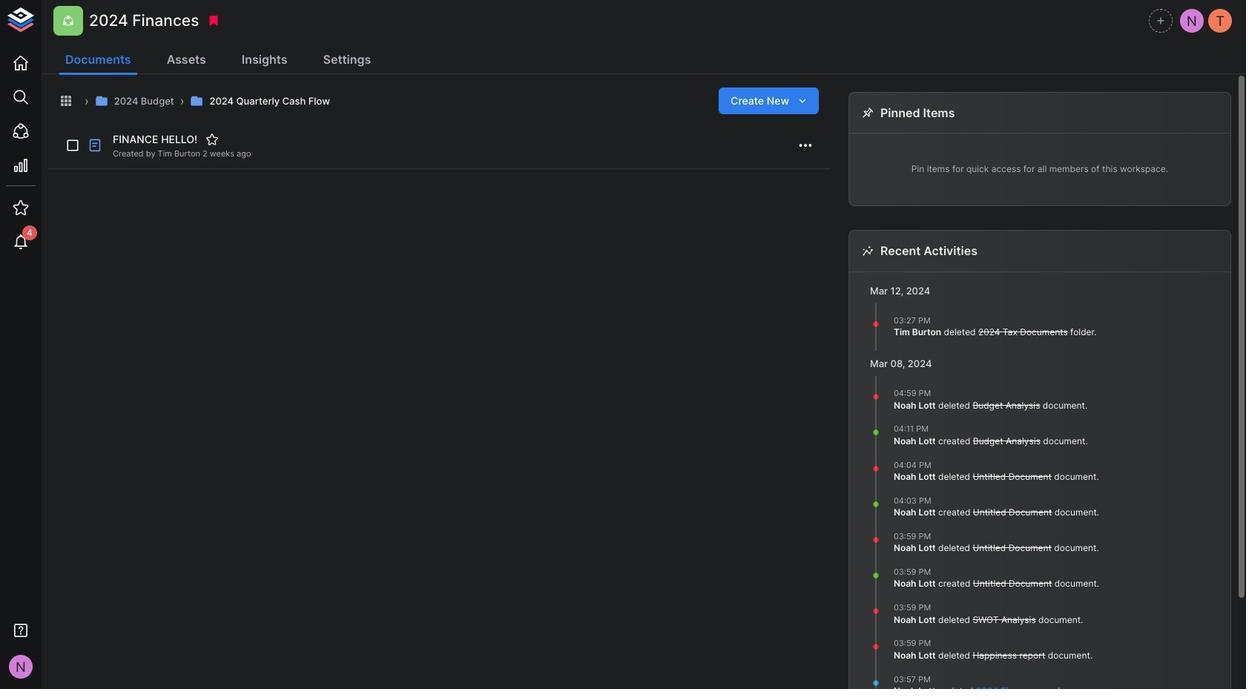 Task type: vqa. For each thing, say whether or not it's contained in the screenshot.
Favorite icon
yes



Task type: describe. For each thing, give the bounding box(es) containing it.
remove bookmark image
[[207, 14, 221, 27]]

favorite image
[[206, 133, 219, 146]]



